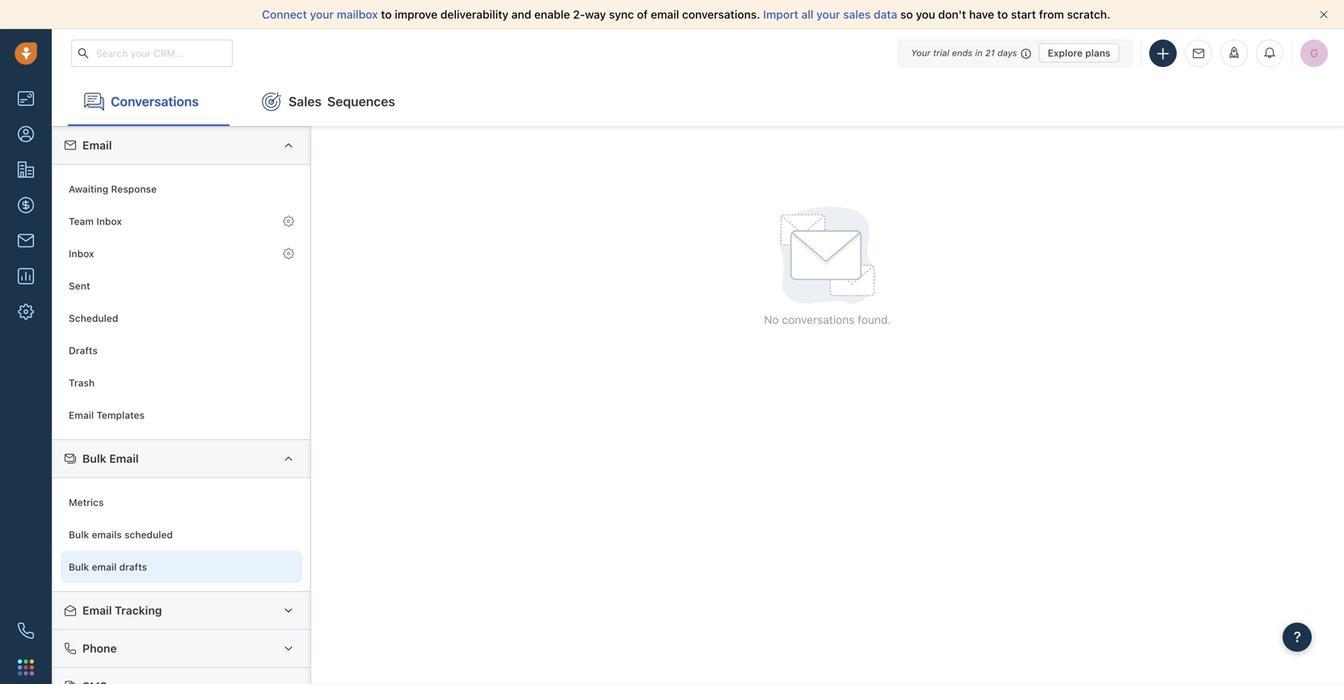 Task type: describe. For each thing, give the bounding box(es) containing it.
import
[[763, 8, 799, 21]]

sales
[[843, 8, 871, 21]]

email for email tracking
[[82, 604, 112, 618]]

data
[[874, 8, 898, 21]]

scheduled
[[69, 313, 118, 324]]

and
[[512, 8, 531, 21]]

have
[[969, 8, 994, 21]]

sales sequences
[[289, 94, 395, 109]]

phone image
[[18, 623, 34, 639]]

phone
[[82, 642, 117, 656]]

all
[[802, 8, 814, 21]]

what's new image
[[1229, 47, 1240, 58]]

team inbox link
[[61, 205, 302, 238]]

2-
[[573, 8, 585, 21]]

bulk email drafts link
[[61, 551, 302, 584]]

freshworks switcher image
[[18, 660, 34, 676]]

team inbox
[[69, 216, 122, 227]]

phone element
[[10, 615, 42, 648]]

sequences
[[327, 94, 395, 109]]

drafts
[[69, 345, 98, 356]]

conversations
[[782, 313, 855, 327]]

email templates link
[[61, 399, 302, 432]]

response
[[111, 183, 157, 195]]

1 to from the left
[[381, 8, 392, 21]]

trash
[[69, 377, 95, 389]]

bulk email drafts
[[69, 562, 147, 573]]

email tracking
[[82, 604, 162, 618]]

scratch.
[[1067, 8, 1111, 21]]

bulk for bulk email drafts
[[69, 562, 89, 573]]

0 horizontal spatial inbox
[[69, 248, 94, 259]]

trial
[[933, 48, 950, 58]]

explore
[[1048, 47, 1083, 59]]

found.
[[858, 313, 891, 327]]

don't
[[938, 8, 966, 21]]

so
[[901, 8, 913, 21]]

no
[[764, 313, 779, 327]]

connect
[[262, 8, 307, 21]]

drafts link
[[61, 335, 302, 367]]

1 vertical spatial email
[[92, 562, 117, 573]]

tracking
[[115, 604, 162, 618]]

metrics link
[[61, 487, 302, 519]]

bulk for bulk emails scheduled
[[69, 529, 89, 541]]

sent link
[[61, 270, 302, 302]]

close image
[[1320, 11, 1328, 19]]

2 your from the left
[[817, 8, 840, 21]]

bulk email
[[82, 452, 139, 466]]

mailbox
[[337, 8, 378, 21]]



Task type: locate. For each thing, give the bounding box(es) containing it.
your
[[911, 48, 931, 58]]

scheduled
[[124, 529, 173, 541]]

inbox right team at the top of the page
[[96, 216, 122, 227]]

2 to from the left
[[997, 8, 1008, 21]]

start
[[1011, 8, 1036, 21]]

bulk emails scheduled
[[69, 529, 173, 541]]

import all your sales data link
[[763, 8, 901, 21]]

bulk
[[82, 452, 106, 466], [69, 529, 89, 541], [69, 562, 89, 573]]

conversations.
[[682, 8, 760, 21]]

0 horizontal spatial your
[[310, 8, 334, 21]]

email
[[651, 8, 679, 21], [92, 562, 117, 573]]

bulk up metrics
[[82, 452, 106, 466]]

email for email
[[82, 139, 112, 152]]

to left start
[[997, 8, 1008, 21]]

drafts
[[119, 562, 147, 573]]

0 horizontal spatial to
[[381, 8, 392, 21]]

to right mailbox
[[381, 8, 392, 21]]

days
[[998, 48, 1017, 58]]

bulk down bulk emails scheduled
[[69, 562, 89, 573]]

connect your mailbox to improve deliverability and enable 2-way sync of email conversations. import all your sales data so you don't have to start from scratch.
[[262, 8, 1111, 21]]

inbox down team at the top of the page
[[69, 248, 94, 259]]

team
[[69, 216, 94, 227]]

your
[[310, 8, 334, 21], [817, 8, 840, 21]]

bulk left emails in the left bottom of the page
[[69, 529, 89, 541]]

conversations link
[[68, 78, 230, 126]]

awaiting response link
[[61, 173, 302, 205]]

inbox link
[[61, 238, 302, 270]]

your right all
[[817, 8, 840, 21]]

1 horizontal spatial inbox
[[96, 216, 122, 227]]

1 vertical spatial bulk
[[69, 529, 89, 541]]

your left mailbox
[[310, 8, 334, 21]]

1 vertical spatial inbox
[[69, 248, 94, 259]]

bulk emails scheduled link
[[61, 519, 302, 551]]

explore plans
[[1048, 47, 1111, 59]]

awaiting
[[69, 183, 108, 195]]

email
[[82, 139, 112, 152], [69, 410, 94, 421], [109, 452, 139, 466], [82, 604, 112, 618]]

from
[[1039, 8, 1064, 21]]

trash link
[[61, 367, 302, 399]]

sales
[[289, 94, 322, 109]]

to
[[381, 8, 392, 21], [997, 8, 1008, 21]]

send email image
[[1193, 48, 1205, 59]]

conversations
[[111, 94, 199, 109]]

inbox
[[96, 216, 122, 227], [69, 248, 94, 259]]

scheduled link
[[61, 302, 302, 335]]

0 vertical spatial bulk
[[82, 452, 106, 466]]

email down trash
[[69, 410, 94, 421]]

1 horizontal spatial email
[[651, 8, 679, 21]]

of
[[637, 8, 648, 21]]

in
[[975, 48, 983, 58]]

email right of
[[651, 8, 679, 21]]

email for email templates
[[69, 410, 94, 421]]

sync
[[609, 8, 634, 21]]

email left drafts
[[92, 562, 117, 573]]

0 horizontal spatial email
[[92, 562, 117, 573]]

1 your from the left
[[310, 8, 334, 21]]

templates
[[96, 410, 145, 421]]

tab list
[[52, 78, 1344, 126]]

email inside the 'email templates' link
[[69, 410, 94, 421]]

1 horizontal spatial your
[[817, 8, 840, 21]]

2 vertical spatial bulk
[[69, 562, 89, 573]]

0 vertical spatial email
[[651, 8, 679, 21]]

sales sequences link
[[246, 78, 411, 126]]

no conversations found.
[[764, 313, 891, 327]]

emails
[[92, 529, 122, 541]]

enable
[[534, 8, 570, 21]]

metrics
[[69, 497, 104, 508]]

email templates
[[69, 410, 145, 421]]

improve
[[395, 8, 438, 21]]

Search your CRM... text field
[[71, 40, 233, 67]]

deliverability
[[441, 8, 509, 21]]

way
[[585, 8, 606, 21]]

connect your mailbox link
[[262, 8, 381, 21]]

plans
[[1086, 47, 1111, 59]]

0 vertical spatial inbox
[[96, 216, 122, 227]]

email down templates
[[109, 452, 139, 466]]

you
[[916, 8, 935, 21]]

email up awaiting
[[82, 139, 112, 152]]

ends
[[952, 48, 973, 58]]

21
[[985, 48, 995, 58]]

1 horizontal spatial to
[[997, 8, 1008, 21]]

email up phone
[[82, 604, 112, 618]]

awaiting response
[[69, 183, 157, 195]]

tab list containing conversations
[[52, 78, 1344, 126]]

your trial ends in 21 days
[[911, 48, 1017, 58]]

sent
[[69, 280, 90, 292]]

explore plans link
[[1039, 43, 1120, 63]]

bulk for bulk email
[[82, 452, 106, 466]]



Task type: vqa. For each thing, say whether or not it's contained in the screenshot.
Explore plans link
yes



